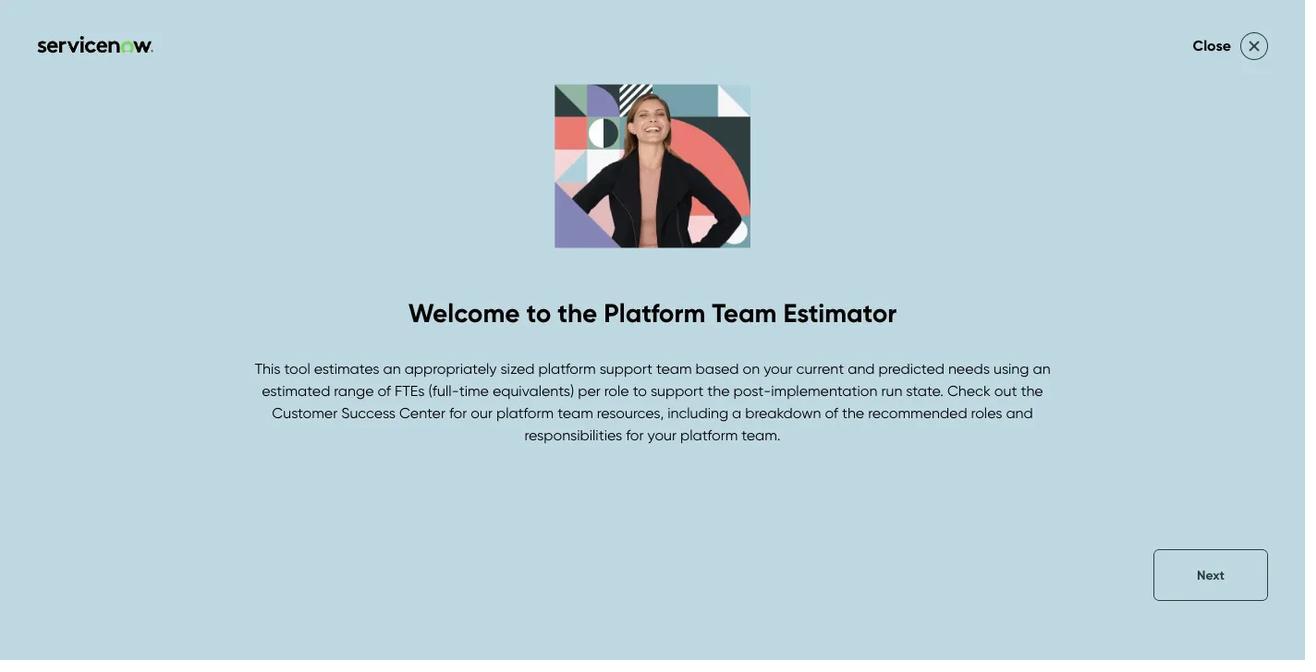 Task type: locate. For each thing, give the bounding box(es) containing it.
welcome
[[408, 297, 520, 330]]

an
[[383, 360, 401, 378], [1033, 360, 1051, 378]]

to up sized
[[527, 297, 551, 330]]

support
[[600, 360, 653, 378], [651, 382, 704, 400]]

to inside the this tool estimates an appropriately sized platform support team based on your current and predicted needs using an estimated range of ftes (full-time equivalents) per role to support the post-implementation run state. check out the customer success center for our platform team resources, including a breakdown of the recommended roles and responsibilities for your platform team.
[[633, 382, 647, 400]]

using
[[994, 360, 1029, 378]]

of left ftes
[[378, 382, 391, 400]]

the
[[558, 297, 598, 330], [707, 382, 730, 400], [1021, 382, 1043, 400], [842, 404, 864, 422]]

next link
[[1154, 550, 1268, 602]]

including
[[668, 404, 729, 422]]

platform
[[944, 346, 1001, 365], [538, 360, 596, 378], [496, 404, 554, 422], [680, 427, 738, 445]]

the down implementation
[[842, 404, 864, 422]]

events and webinars
[[521, 77, 663, 95]]

next
[[1197, 568, 1225, 584]]

of
[[378, 382, 391, 400], [825, 404, 838, 422]]

0 vertical spatial for
[[449, 404, 467, 422]]

tool
[[284, 360, 310, 378]]

team inside your servicenow® platform team establishes, maintains, and extends ser
[[1005, 346, 1040, 365]]

and
[[569, 77, 596, 95], [1199, 346, 1226, 365], [848, 360, 875, 378], [1006, 404, 1033, 422]]

platform up check
[[944, 346, 1001, 365]]

1 vertical spatial to
[[633, 382, 647, 400]]

to
[[527, 297, 551, 330], [633, 382, 647, 400]]

1 horizontal spatial of
[[825, 404, 838, 422]]

team.
[[742, 427, 781, 445]]

events
[[521, 77, 565, 95]]

and left extends at the right of page
[[1199, 346, 1226, 365]]

1 vertical spatial platform
[[604, 297, 706, 330]]

0 vertical spatial platform
[[1068, 202, 1242, 257]]

for down resources,
[[626, 427, 644, 445]]

ftes
[[395, 382, 425, 400]]

roles
[[971, 404, 1002, 422]]

an right using
[[1033, 360, 1051, 378]]

platform down the equivalents)
[[496, 404, 554, 422]]

0 horizontal spatial for
[[449, 404, 467, 422]]

estimates
[[314, 360, 380, 378]]

appropriately
[[405, 360, 497, 378]]

of down implementation
[[825, 404, 838, 422]]

based
[[696, 360, 739, 378]]

your servicenow® platform team establishes, maintains, and extends ser
[[816, 346, 1305, 409]]

platform
[[1068, 202, 1242, 257], [604, 297, 706, 330]]

0 horizontal spatial team
[[558, 404, 593, 422]]

check
[[947, 382, 991, 400]]

webinars
[[600, 77, 663, 95]]

our
[[471, 404, 493, 422]]

tea
[[1253, 202, 1305, 257]]

1 vertical spatial for
[[626, 427, 644, 445]]

and down out
[[1006, 404, 1033, 422]]

0 horizontal spatial to
[[527, 297, 551, 330]]

0 horizontal spatial an
[[383, 360, 401, 378]]

0 horizontal spatial of
[[378, 382, 391, 400]]

1 horizontal spatial your
[[764, 360, 793, 378]]

breakdown
[[745, 404, 821, 422]]

platform up per
[[538, 360, 596, 378]]

establishes,
[[1044, 346, 1122, 365]]

this
[[255, 360, 281, 378]]

support up role on the left bottom of the page
[[600, 360, 653, 378]]

for left our
[[449, 404, 467, 422]]

1 vertical spatial of
[[825, 404, 838, 422]]

your right 'on'
[[764, 360, 793, 378]]

customer
[[272, 404, 338, 422]]

support up including
[[651, 382, 704, 400]]

1 horizontal spatial platform
[[1068, 202, 1242, 257]]

role
[[604, 382, 629, 400]]

your
[[764, 360, 793, 378], [648, 427, 677, 445]]

an up ftes
[[383, 360, 401, 378]]

team up out
[[1005, 346, 1040, 365]]

current
[[796, 360, 844, 378]]

team
[[1005, 346, 1040, 365], [656, 360, 692, 378], [558, 404, 593, 422]]

0 horizontal spatial your
[[648, 427, 677, 445]]

0 vertical spatial of
[[378, 382, 391, 400]]

to right role on the left bottom of the page
[[633, 382, 647, 400]]

1 horizontal spatial to
[[633, 382, 647, 400]]

team left based
[[656, 360, 692, 378]]

team up responsibilities
[[558, 404, 593, 422]]

1 vertical spatial support
[[651, 382, 704, 400]]

0 vertical spatial to
[[527, 297, 551, 330]]

your down resources,
[[648, 427, 677, 445]]

close
[[1193, 37, 1231, 55]]

range
[[334, 382, 374, 400]]

welcome to the platform team estimator
[[408, 297, 897, 330]]

1 horizontal spatial an
[[1033, 360, 1051, 378]]

recommended
[[868, 404, 968, 422]]

servicenow
[[816, 202, 1057, 257]]

2 horizontal spatial team
[[1005, 346, 1040, 365]]

for
[[449, 404, 467, 422], [626, 427, 644, 445]]

needs
[[948, 360, 990, 378]]

platform down including
[[680, 427, 738, 445]]

servicenow®
[[849, 346, 940, 365]]



Task type: vqa. For each thing, say whether or not it's contained in the screenshot.
Support
yes



Task type: describe. For each thing, give the bounding box(es) containing it.
platform inside servicenow platform tea
[[1068, 202, 1242, 257]]

maintains,
[[1126, 346, 1195, 365]]

sized
[[501, 360, 535, 378]]

equivalents)
[[493, 382, 574, 400]]

implementation
[[771, 382, 878, 400]]

team
[[712, 297, 777, 330]]

resources,
[[597, 404, 664, 422]]

estimator
[[783, 297, 897, 330]]

time
[[459, 382, 489, 400]]

1 horizontal spatial for
[[626, 427, 644, 445]]

post-
[[734, 382, 771, 400]]

per
[[578, 382, 601, 400]]

and right your
[[848, 360, 875, 378]]

1 vertical spatial your
[[648, 427, 677, 445]]

0 vertical spatial your
[[764, 360, 793, 378]]

the right out
[[1021, 382, 1043, 400]]

the down based
[[707, 382, 730, 400]]

1 horizontal spatial team
[[656, 360, 692, 378]]

extends
[[1230, 346, 1284, 365]]

(full-
[[429, 382, 459, 400]]

state.
[[906, 382, 944, 400]]

0 vertical spatial support
[[600, 360, 653, 378]]

predicted
[[879, 360, 945, 378]]

services
[[709, 77, 765, 95]]

events and webinars link
[[521, 67, 663, 105]]

servicenow platform tea
[[816, 202, 1305, 315]]

success
[[341, 404, 396, 422]]

2 an from the left
[[1033, 360, 1051, 378]]

the up per
[[558, 297, 598, 330]]

and inside your servicenow® platform team establishes, maintains, and extends ser
[[1199, 346, 1226, 365]]

this tool estimates an appropriately sized platform support team based on your current and predicted needs using an estimated range of ftes (full-time equivalents) per role to support the post-implementation run state. check out the customer success center for our platform team resources, including a breakdown of the recommended roles and responsibilities for your platform team.
[[255, 360, 1051, 445]]

your
[[816, 346, 845, 365]]

run
[[881, 382, 903, 400]]

responsibilities
[[525, 427, 622, 445]]

ser
[[1287, 346, 1305, 365]]

center
[[399, 404, 446, 422]]

0 horizontal spatial platform
[[604, 297, 706, 330]]

a
[[732, 404, 742, 422]]

1 an from the left
[[383, 360, 401, 378]]

on
[[743, 360, 760, 378]]

and right events
[[569, 77, 596, 95]]

out
[[995, 382, 1017, 400]]

estimated
[[262, 382, 330, 400]]

services link
[[709, 67, 765, 105]]

platform inside your servicenow® platform team establishes, maintains, and extends ser
[[944, 346, 1001, 365]]



